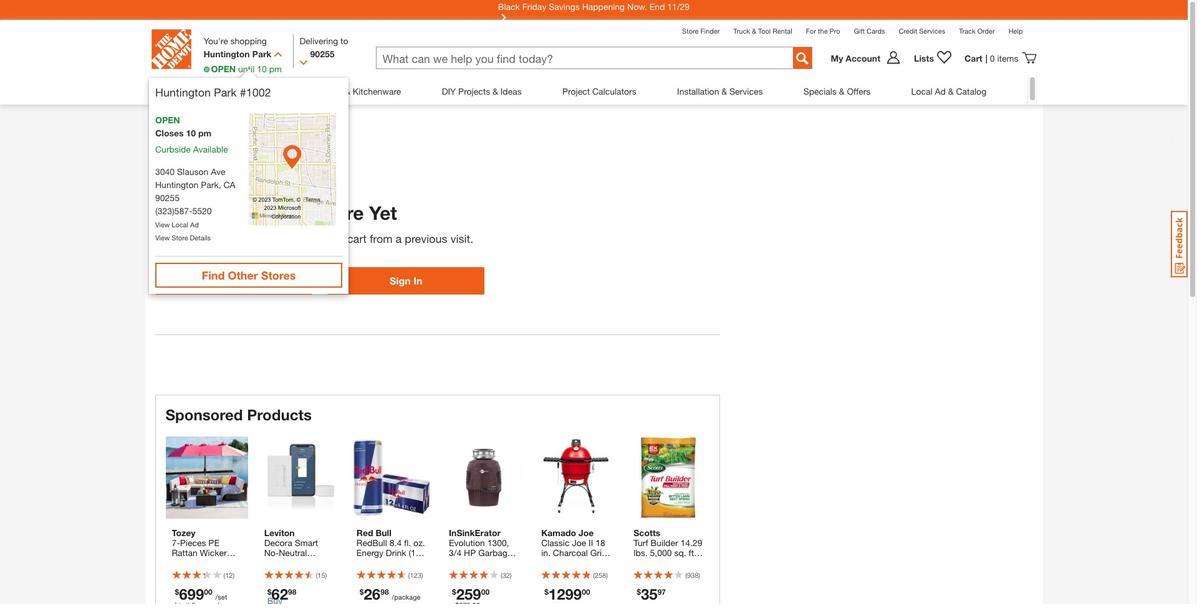 Task type: locate. For each thing, give the bounding box(es) containing it.
1 horizontal spatial red
[[551, 558, 567, 569]]

4 $ from the left
[[452, 588, 456, 597]]

2 ( from the left
[[316, 572, 318, 580]]

0 horizontal spatial a
[[297, 588, 302, 599]]

joe
[[579, 528, 594, 539], [572, 538, 586, 549]]

None text field
[[376, 47, 781, 70]]

1 horizontal spatial furniture
[[308, 86, 343, 97]]

1 vertical spatial local
[[172, 221, 188, 229]]

huntington inside 3040 slauson ave huntington park, ca 90255 (323)587-5520 view local ad view store details
[[155, 180, 198, 190]]

killer
[[658, 568, 678, 579]]

services right installation
[[730, 86, 763, 97]]

) right "plus"
[[699, 572, 700, 580]]

1 horizontal spatial ad
[[935, 86, 946, 97]]

find other stores link
[[155, 263, 342, 288]]

pm up home
[[269, 64, 282, 74]]

5520
[[192, 206, 212, 216]]

an
[[224, 275, 236, 287]]

submit search image
[[796, 52, 809, 65]]

all
[[151, 86, 161, 97]]

( up feed
[[501, 572, 502, 580]]

2 horizontal spatial in
[[541, 558, 548, 569]]

) for 699
[[233, 572, 235, 580]]

delivering
[[300, 36, 338, 46]]

None text field
[[376, 47, 781, 70]]

in up see
[[301, 202, 316, 225]]

& left kitchenware
[[345, 86, 350, 97]]

0 vertical spatial ad
[[935, 86, 946, 97]]

1 horizontal spatial 98
[[381, 588, 389, 597]]

00 inside $ 1299 00
[[582, 588, 590, 597]]

$ inside $ 699 00 /set
[[175, 588, 179, 597]]

1 horizontal spatial tool
[[758, 27, 771, 35]]

18
[[596, 538, 605, 549]]

$ inside the $ 26 98 /package
[[360, 588, 364, 597]]

to left see
[[288, 232, 298, 245]]

1 98 from the left
[[288, 588, 297, 597]]

1 vertical spatial to
[[288, 232, 298, 245]]

1 vertical spatial ad
[[190, 221, 199, 229]]

5,000
[[650, 548, 672, 559]]

$ down advanced
[[452, 588, 456, 597]]

in down there's nothing in here yet
[[276, 232, 285, 245]]

0 horizontal spatial furniture
[[194, 558, 229, 569]]

grate
[[541, 578, 563, 589]]

missing products? sign in to see your cart from a previous visit.
[[155, 232, 474, 245]]

1 horizontal spatial 00
[[481, 588, 490, 597]]

1 vertical spatial 10
[[186, 128, 196, 138]]

0 vertical spatial local
[[912, 86, 933, 97]]

10 right until
[[257, 64, 267, 74]]

1 $ from the left
[[175, 588, 179, 597]]

$ for 1299
[[545, 588, 549, 597]]

1 horizontal spatial account
[[846, 53, 881, 63]]

huntington
[[204, 49, 250, 59], [155, 85, 211, 99], [155, 180, 198, 190]]

1 vertical spatial in
[[276, 232, 285, 245]]

pm for until
[[269, 64, 282, 74]]

$ inside $ 62 98
[[267, 588, 272, 597]]

98
[[288, 588, 297, 597], [381, 588, 389, 597]]

1 horizontal spatial open
[[211, 64, 236, 74]]

1 horizontal spatial park
[[252, 49, 272, 59]]

( right for
[[316, 572, 318, 580]]

services right credit
[[919, 27, 946, 35]]

5 $ from the left
[[545, 588, 549, 597]]

sign
[[251, 232, 273, 245], [390, 275, 411, 287]]

0 horizontal spatial pm
[[198, 128, 212, 138]]

furniture down pe
[[194, 558, 229, 569]]

(12-
[[409, 548, 424, 559]]

4 ) from the left
[[510, 572, 512, 580]]

0 horizontal spatial 00
[[204, 588, 212, 597]]

1 vertical spatial huntington
[[155, 85, 211, 99]]

open for open until 10 pm
[[211, 64, 236, 74]]

0 vertical spatial pm
[[269, 64, 282, 74]]

ad left catalog
[[935, 86, 946, 97]]

project calculators
[[563, 86, 637, 97]]

( 938 )
[[686, 572, 700, 580]]

sign in button
[[327, 267, 485, 295]]

local down lists
[[912, 86, 933, 97]]

0 vertical spatial view
[[155, 221, 170, 229]]

1 ( from the left
[[224, 572, 225, 580]]

1 horizontal spatial pm
[[269, 64, 282, 74]]

tool
[[758, 27, 771, 35], [576, 588, 592, 599]]

$ inside $ 259 00
[[452, 588, 456, 597]]

departments
[[163, 86, 214, 97]]

00 inside $ 699 00 /set
[[204, 588, 212, 597]]

details
[[190, 234, 211, 242]]

turf
[[634, 538, 648, 549]]

& left offers
[[839, 86, 845, 97]]

( for 62
[[316, 572, 318, 580]]

open closes 10 pm curbside available
[[155, 115, 228, 155]]

scotts turf builder 14.29 lbs. 5,000 sq. ft. winterguard weed killer plus fall fertilizer
[[634, 528, 703, 589]]

cart
[[965, 53, 983, 63]]

create an account button
[[155, 267, 312, 295]]

huntington park #1002 link
[[155, 85, 271, 99]]

dimmer
[[264, 558, 295, 569]]

products?
[[197, 232, 248, 245]]

0 horizontal spatial open
[[155, 115, 180, 125]]

0 vertical spatial sign
[[251, 232, 273, 245]]

red inside kamado joe classic joe ii 18 in. charcoal grill in red with cart, side shelves, grate gripper, and ash tool
[[551, 558, 567, 569]]

0 horizontal spatial local
[[172, 221, 188, 229]]

store inside 3040 slauson ave huntington park, ca 90255 (323)587-5520 view local ad view store details
[[172, 234, 188, 242]]

1 vertical spatial tool
[[576, 588, 592, 599]]

cart,
[[588, 558, 607, 569]]

savings
[[549, 1, 580, 12]]

huntington park #1002
[[155, 85, 271, 99]]

1 vertical spatial park
[[214, 85, 237, 99]]

0 horizontal spatial 10
[[186, 128, 196, 138]]

$ left ash
[[545, 588, 549, 597]]

( for 26
[[408, 572, 410, 580]]

pm inside open closes 10 pm curbside available
[[198, 128, 212, 138]]

) for 62
[[325, 572, 327, 580]]

0 vertical spatial account
[[846, 53, 881, 63]]

1 vertical spatial view
[[155, 234, 170, 242]]

open until 10 pm
[[211, 64, 282, 74]]

view down view local ad link
[[155, 234, 170, 242]]

3/4
[[449, 548, 462, 559]]

neutral up kit
[[279, 548, 307, 559]]

installation & services link
[[677, 75, 763, 107]]

decor,
[[280, 86, 305, 97]]

0 horizontal spatial ad
[[190, 221, 199, 229]]

in up "grate"
[[541, 558, 548, 569]]

00 left feed
[[481, 588, 490, 597]]

red left with
[[551, 558, 567, 569]]

open
[[211, 64, 236, 74], [155, 115, 180, 125]]

pm up available
[[198, 128, 212, 138]]

scotts
[[634, 528, 661, 539]]

0 vertical spatial 90255
[[310, 49, 335, 59]]

3 ( from the left
[[408, 572, 410, 580]]

8.4
[[390, 538, 402, 549]]

smart
[[295, 538, 318, 549]]

tozey 7-pieces pe rattan wicker patio furniture sectional set outdoor lawn conversation sets with
[[172, 528, 233, 605]]

0 vertical spatial tool
[[758, 27, 771, 35]]

open down huntington park at left
[[211, 64, 236, 74]]

tool left rental
[[758, 27, 771, 35]]

) right set
[[233, 572, 235, 580]]

gift cards link
[[854, 27, 885, 35]]

sign inside button
[[390, 275, 411, 287]]

98 inside $ 62 98
[[288, 588, 297, 597]]

1 vertical spatial account
[[238, 275, 278, 287]]

now.
[[627, 1, 647, 12]]

specials & offers link
[[804, 75, 871, 107]]

0 horizontal spatial account
[[238, 275, 278, 287]]

ad up details
[[190, 221, 199, 229]]

1 horizontal spatial in
[[301, 202, 316, 225]]

1 horizontal spatial a
[[396, 232, 402, 245]]

to right delivering
[[341, 36, 348, 46]]

90255 down delivering to
[[310, 49, 335, 59]]

& inside installation & services link
[[722, 86, 727, 97]]

$ for 35
[[637, 588, 641, 597]]

sign left in
[[390, 275, 411, 287]]

$ 259 00
[[452, 586, 490, 604]]

2 98 from the left
[[381, 588, 389, 597]]

1 vertical spatial pm
[[198, 128, 212, 138]]

1 vertical spatial red
[[551, 558, 567, 569]]

credit
[[899, 27, 918, 35]]

1 vertical spatial sign
[[390, 275, 411, 287]]

$ inside $ 1299 00
[[545, 588, 549, 597]]

6 $ from the left
[[637, 588, 641, 597]]

/set
[[216, 594, 227, 602]]

) down the cart, on the bottom
[[606, 572, 608, 580]]

$ inside $ 35 97
[[637, 588, 641, 597]]

tozey
[[172, 528, 196, 539]]

local inside local ad & catalog link
[[912, 86, 933, 97]]

store down view local ad link
[[172, 234, 188, 242]]

red left bull
[[357, 528, 373, 539]]

pro
[[830, 27, 840, 35]]

huntington for huntington park
[[204, 49, 250, 59]]

specials
[[804, 86, 837, 97]]

0 horizontal spatial 98
[[288, 588, 297, 597]]

0 vertical spatial park
[[252, 49, 272, 59]]

1 vertical spatial open
[[155, 115, 180, 125]]

sign down nothing
[[251, 232, 273, 245]]

installation
[[677, 86, 719, 97]]

00 inside $ 259 00
[[481, 588, 490, 597]]

32
[[502, 572, 510, 580]]

6 ( from the left
[[686, 572, 687, 580]]

2 vertical spatial in
[[541, 558, 548, 569]]

( right set
[[224, 572, 225, 580]]

/package
[[392, 594, 421, 602]]

10 inside open closes 10 pm curbside available
[[186, 128, 196, 138]]

park for huntington park #1002
[[214, 85, 237, 99]]

0 horizontal spatial in
[[276, 232, 285, 245]]

0 horizontal spatial park
[[214, 85, 237, 99]]

in inside kamado joe classic joe ii 18 in. charcoal grill in red with cart, side shelves, grate gripper, and ash tool
[[541, 558, 548, 569]]

00 left /set
[[204, 588, 212, 597]]

10 right closes
[[186, 128, 196, 138]]

2 view from the top
[[155, 234, 170, 242]]

there's nothing in here yet
[[155, 202, 397, 225]]

local up view store details link at the top left
[[172, 221, 188, 229]]

( for 699
[[224, 572, 225, 580]]

$ 699 00 /set
[[175, 586, 227, 604]]

terms link
[[305, 196, 321, 205]]

$ down "weed"
[[637, 588, 641, 597]]

in
[[301, 202, 316, 225], [276, 232, 285, 245], [541, 558, 548, 569]]

938
[[687, 572, 699, 580]]

lawn
[[207, 578, 228, 589]]

in
[[414, 275, 422, 287]]

store left the finder
[[682, 27, 699, 35]]

1 horizontal spatial 10
[[257, 64, 267, 74]]

missing
[[155, 232, 194, 245]]

the
[[818, 27, 828, 35]]

classic
[[541, 538, 570, 549]]

0 horizontal spatial store
[[172, 234, 188, 242]]

park left #1002
[[214, 85, 237, 99]]

2 $ from the left
[[267, 588, 272, 597]]

$ for 62
[[267, 588, 272, 597]]

) down (12-
[[422, 572, 423, 580]]

3 $ from the left
[[360, 588, 364, 597]]

) up feed
[[510, 572, 512, 580]]

1 horizontal spatial local
[[912, 86, 933, 97]]

( right killer
[[686, 572, 687, 580]]

& left ideas
[[493, 86, 498, 97]]

2 00 from the left
[[481, 588, 490, 597]]

00 for 1299
[[582, 588, 590, 597]]

grill
[[590, 548, 606, 559]]

neutral down ( 15 )
[[304, 588, 332, 599]]

offers
[[847, 86, 871, 97]]

tool right ash
[[576, 588, 592, 599]]

98 inside the $ 26 98 /package
[[381, 588, 389, 597]]

$ down pack)
[[360, 588, 364, 597]]

98 right "older"
[[288, 588, 297, 597]]

2 horizontal spatial 00
[[582, 588, 590, 597]]

1 vertical spatial services
[[730, 86, 763, 97]]

ad
[[935, 86, 946, 97], [190, 221, 199, 229]]

a right from
[[396, 232, 402, 245]]

98 for 62
[[288, 588, 297, 597]]

& left wi-
[[297, 558, 303, 569]]

patio
[[172, 558, 192, 569]]

wicker
[[200, 548, 227, 559]]

0 vertical spatial furniture
[[308, 86, 343, 97]]

0 vertical spatial huntington
[[204, 49, 250, 59]]

1 horizontal spatial to
[[341, 36, 348, 46]]

0 horizontal spatial to
[[288, 232, 298, 245]]

0 horizontal spatial 90255
[[155, 193, 180, 203]]

0 horizontal spatial services
[[730, 86, 763, 97]]

1 horizontal spatial sign
[[390, 275, 411, 287]]

local ad & catalog
[[912, 86, 987, 97]]

1 ) from the left
[[233, 572, 235, 580]]

truck & tool rental
[[734, 27, 793, 35]]

1 vertical spatial a
[[297, 588, 302, 599]]

home decor, furniture & kitchenware
[[254, 86, 401, 97]]

3 00 from the left
[[582, 588, 590, 597]]

homes
[[288, 578, 316, 589]]

open inside open closes 10 pm curbside available
[[155, 115, 180, 125]]

0 horizontal spatial tool
[[576, 588, 592, 599]]

1 horizontal spatial 90255
[[310, 49, 335, 59]]

builder
[[651, 538, 678, 549]]

1 horizontal spatial store
[[682, 27, 699, 35]]

open up closes
[[155, 115, 180, 125]]

pm
[[269, 64, 282, 74], [198, 128, 212, 138]]

1 vertical spatial furniture
[[194, 558, 229, 569]]

$ up "wire"
[[267, 588, 272, 597]]

1 vertical spatial store
[[172, 234, 188, 242]]

advanced
[[449, 568, 488, 579]]

gift cards
[[854, 27, 885, 35]]

your
[[322, 232, 344, 245]]

0 vertical spatial red
[[357, 528, 373, 539]]

joe left ii at left bottom
[[572, 538, 586, 549]]

( down the cart, on the bottom
[[593, 572, 595, 580]]

& right installation
[[722, 86, 727, 97]]

park down shopping
[[252, 49, 272, 59]]

$ up sets
[[175, 588, 179, 597]]

1 horizontal spatial services
[[919, 27, 946, 35]]

furniture right 'decor,'
[[308, 86, 343, 97]]

4 ( from the left
[[501, 572, 502, 580]]

0 vertical spatial 10
[[257, 64, 267, 74]]

ca
[[224, 180, 236, 190]]

( 12 )
[[224, 572, 235, 580]]

$ for 259
[[452, 588, 456, 597]]

&
[[752, 27, 757, 35], [345, 86, 350, 97], [493, 86, 498, 97], [722, 86, 727, 97], [839, 86, 845, 97], [948, 86, 954, 97], [297, 558, 303, 569]]

track order
[[959, 27, 995, 35]]

90255 inside 3040 slauson ave huntington park, ca 90255 (323)587-5520 view local ad view store details
[[155, 193, 180, 203]]

98 left /package
[[381, 588, 389, 597]]

90255 up (323)587-
[[155, 193, 180, 203]]

a right $ 62 98
[[297, 588, 302, 599]]

view down (323)587-
[[155, 221, 170, 229]]

& left catalog
[[948, 86, 954, 97]]

park for huntington park
[[252, 49, 272, 59]]

2 ) from the left
[[325, 572, 327, 580]]

1 vertical spatial 90255
[[155, 193, 180, 203]]

) down fi
[[325, 572, 327, 580]]

2 vertical spatial huntington
[[155, 180, 198, 190]]

0 vertical spatial open
[[211, 64, 236, 74]]

1 00 from the left
[[204, 588, 212, 597]]

00 right ash
[[582, 588, 590, 597]]

0 horizontal spatial red
[[357, 528, 373, 539]]

( up /package
[[408, 572, 410, 580]]

cart
[[347, 232, 367, 245]]

for the pro link
[[806, 27, 840, 35]]

fi
[[319, 558, 326, 569]]

3 ) from the left
[[422, 572, 423, 580]]



Task type: describe. For each thing, give the bounding box(es) containing it.
the home depot image
[[151, 29, 191, 69]]

( 258 )
[[593, 572, 608, 580]]

there's
[[155, 202, 220, 225]]

evolution 1300, 3/4 hp garbage disposal, advanced series ez connect continuous feed food waste disposer image
[[443, 437, 525, 519]]

ave
[[211, 167, 226, 177]]

until
[[238, 64, 255, 74]]

track order link
[[959, 27, 995, 35]]

& inside the diy projects & ideas link
[[493, 86, 498, 97]]

huntington for huntington park #1002
[[155, 85, 211, 99]]

62
[[272, 586, 288, 604]]

& right "truck"
[[752, 27, 757, 35]]

10 for closes
[[186, 128, 196, 138]]

open for open closes 10 pm curbside available
[[155, 115, 180, 125]]

insinkerator evolution 1300, 3/4 hp garbage disposal, advanced series ez connect continuous feed food
[[449, 528, 516, 605]]

classic joe ii 18 in. charcoal grill in red with cart, side shelves, grate gripper, and ash tool image
[[535, 437, 618, 519]]

red inside red bull redbull 8.4 fl. oz. energy drink (12- pack)
[[357, 528, 373, 539]]

terms
[[305, 197, 321, 203]]

catalog
[[956, 86, 987, 97]]

1300,
[[488, 538, 509, 549]]

hp
[[464, 548, 476, 559]]

help link
[[1009, 27, 1023, 35]]

258
[[595, 572, 606, 580]]

0 vertical spatial neutral
[[279, 548, 307, 559]]

35
[[641, 586, 658, 604]]

a inside leviton decora smart no-neutral dimmer & wi-fi bridge kit for older homes without a neutral wire
[[297, 588, 302, 599]]

friday
[[522, 1, 547, 12]]

redbull 8.4 fl. oz. energy drink (12-pack) image
[[350, 437, 433, 519]]

project
[[563, 86, 590, 97]]

) for 26
[[422, 572, 423, 580]]

15
[[318, 572, 325, 580]]

charcoal
[[553, 548, 588, 559]]

outdoor
[[172, 578, 204, 589]]

see
[[301, 232, 319, 245]]

previous
[[405, 232, 448, 245]]

view store details link
[[155, 234, 211, 242]]

gift
[[854, 27, 865, 35]]

$ for 699
[[175, 588, 179, 597]]

view local ad link
[[155, 221, 199, 229]]

without
[[264, 588, 294, 599]]

pack)
[[357, 558, 378, 569]]

decora smart no-neutral dimmer & wi-fi bridge kit for older homes without a neutral wire image
[[258, 437, 340, 519]]

00 for 259
[[481, 588, 490, 597]]

00 for /set
[[204, 588, 212, 597]]

fertilizer
[[650, 578, 683, 589]]

gripper,
[[566, 578, 597, 589]]

bridge
[[264, 568, 290, 579]]

0 vertical spatial store
[[682, 27, 699, 35]]

huntington park
[[204, 49, 272, 59]]

joe left 18
[[579, 528, 594, 539]]

nothing
[[225, 202, 295, 225]]

finder
[[701, 27, 720, 35]]

( 32 )
[[501, 572, 512, 580]]

here
[[322, 202, 364, 225]]

& inside home decor, furniture & kitchenware link
[[345, 86, 350, 97]]

$ 26 98 /package
[[360, 586, 421, 604]]

feedback link image
[[1171, 211, 1188, 278]]

stores
[[261, 269, 296, 283]]

track
[[959, 27, 976, 35]]

10 for until
[[257, 64, 267, 74]]

3040 slauson ave huntington park, ca 90255 (323)587-5520 view local ad view store details
[[155, 167, 236, 242]]

& inside specials & offers link
[[839, 86, 845, 97]]

in.
[[541, 548, 551, 559]]

7-pieces pe rattan wicker patio furniture sectional set outdoor lawn conversation sets with beige cushion image
[[166, 437, 248, 519]]

0 vertical spatial in
[[301, 202, 316, 225]]

fl.
[[404, 538, 411, 549]]

all departments
[[151, 86, 214, 97]]

$ 1299 00
[[545, 586, 590, 604]]

shelves,
[[561, 568, 594, 579]]

tool inside kamado joe classic joe ii 18 in. charcoal grill in red with cart, side shelves, grate gripper, and ash tool
[[576, 588, 592, 599]]

set
[[210, 568, 224, 579]]

& inside local ad & catalog link
[[948, 86, 954, 97]]

kamado
[[541, 528, 576, 539]]

6 ) from the left
[[699, 572, 700, 580]]

find
[[202, 269, 225, 283]]

97
[[658, 588, 666, 597]]

my
[[831, 53, 844, 63]]

my account
[[831, 53, 881, 63]]

furniture inside 'tozey 7-pieces pe rattan wicker patio furniture sectional set outdoor lawn conversation sets with'
[[194, 558, 229, 569]]

and
[[541, 588, 556, 599]]

end
[[650, 1, 665, 12]]

winterguard
[[634, 558, 683, 569]]

leviton decora smart no-neutral dimmer & wi-fi bridge kit for older homes without a neutral wire
[[264, 528, 332, 605]]

$ 35 97
[[637, 586, 666, 604]]

$ for 26
[[360, 588, 364, 597]]

98 for 26
[[381, 588, 389, 597]]

local inside 3040 slauson ave huntington park, ca 90255 (323)587-5520 view local ad view store details
[[172, 221, 188, 229]]

items
[[998, 53, 1019, 63]]

specials & offers
[[804, 86, 871, 97]]

sq.
[[674, 548, 686, 559]]

1 vertical spatial neutral
[[304, 588, 332, 599]]

leviton
[[264, 528, 295, 539]]

ft.
[[689, 548, 697, 559]]

sectional
[[172, 568, 208, 579]]

123
[[410, 572, 422, 580]]

lists link
[[908, 51, 959, 65]]

create an account
[[189, 275, 278, 287]]

0 vertical spatial a
[[396, 232, 402, 245]]

sets
[[172, 598, 189, 605]]

credit services
[[899, 27, 946, 35]]

ad inside 3040 slauson ave huntington park, ca 90255 (323)587-5520 view local ad view store details
[[190, 221, 199, 229]]

1 view from the top
[[155, 221, 170, 229]]

you're
[[204, 36, 228, 46]]

( for 259
[[501, 572, 502, 580]]

5 ( from the left
[[593, 572, 595, 580]]

pm for closes
[[198, 128, 212, 138]]

0 vertical spatial to
[[341, 36, 348, 46]]

5 ) from the left
[[606, 572, 608, 580]]

7-
[[172, 538, 180, 549]]

curbside
[[155, 144, 191, 155]]

you're shopping
[[204, 36, 267, 46]]

pieces
[[180, 538, 206, 549]]

& inside leviton decora smart no-neutral dimmer & wi-fi bridge kit for older homes without a neutral wire
[[297, 558, 303, 569]]

0 vertical spatial services
[[919, 27, 946, 35]]

visit.
[[451, 232, 474, 245]]

lists
[[914, 53, 934, 63]]

14.29
[[681, 538, 703, 549]]

259
[[456, 586, 481, 604]]

turf builder 14.29 lbs. 5,000 sq. ft. winterguard weed killer plus fall fertilizer image
[[628, 437, 710, 519]]

0 horizontal spatial sign
[[251, 232, 273, 245]]

diy
[[442, 86, 456, 97]]

account inside button
[[238, 275, 278, 287]]

redbull
[[357, 538, 387, 549]]

) for 259
[[510, 572, 512, 580]]

home decor, furniture & kitchenware link
[[254, 75, 401, 107]]

3040
[[155, 167, 175, 177]]



Task type: vqa. For each thing, say whether or not it's contained in the screenshot.
oz.
yes



